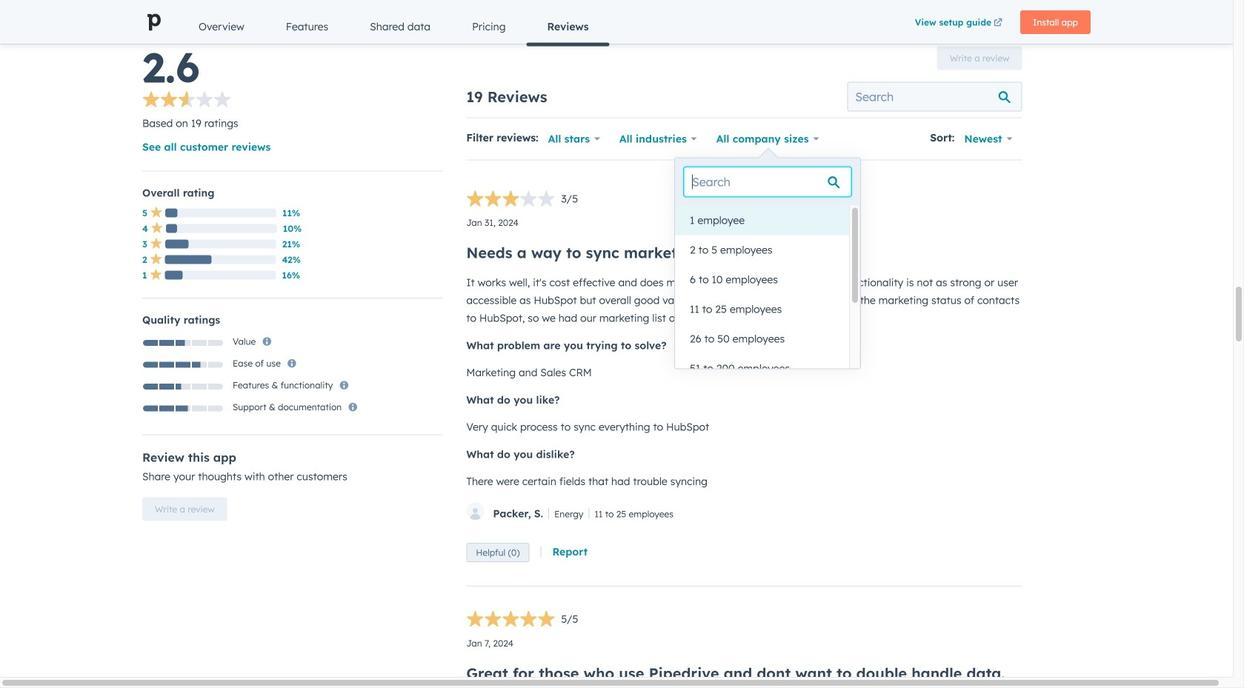 Task type: locate. For each thing, give the bounding box(es) containing it.
overall rating meter
[[142, 91, 231, 112], [467, 190, 578, 211], [142, 340, 224, 347], [142, 362, 224, 369], [142, 383, 224, 391], [142, 405, 224, 413], [467, 611, 579, 632]]

list box
[[675, 206, 861, 384]]

Search search field
[[684, 167, 852, 197]]

navigation
[[178, 9, 909, 46]]



Task type: vqa. For each thing, say whether or not it's contained in the screenshot.
42% of users left a 2 star review. progress bar
yes



Task type: describe. For each thing, give the bounding box(es) containing it.
11% of users left a 5 star review. progress bar
[[165, 209, 178, 218]]

21% of users left a 3 star review. progress bar
[[165, 240, 189, 249]]

Search reviews search field
[[848, 82, 1023, 111]]

10% of users left a 4 star review. progress bar
[[166, 224, 177, 233]]

42% of users left a 2 star review. progress bar
[[165, 255, 212, 264]]

16% of users left a 1 star review. progress bar
[[165, 271, 183, 280]]



